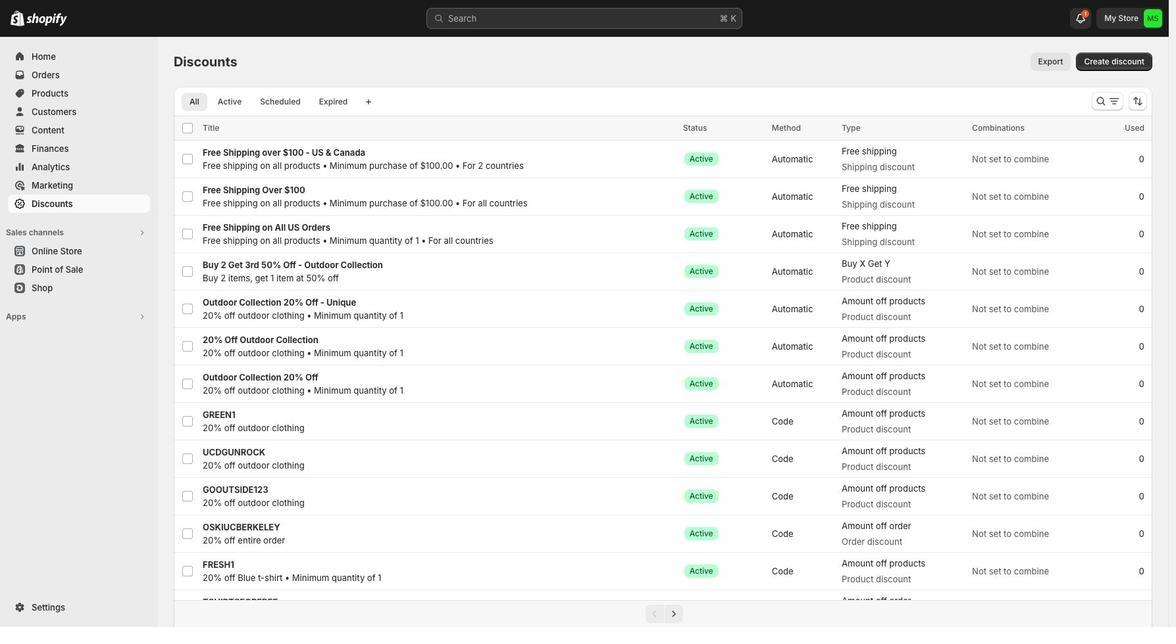 Task type: vqa. For each thing, say whether or not it's contained in the screenshot.
My Store icon
yes



Task type: describe. For each thing, give the bounding box(es) containing it.
0 horizontal spatial shopify image
[[11, 11, 24, 26]]

1 horizontal spatial shopify image
[[26, 13, 67, 26]]

my store image
[[1144, 9, 1162, 28]]



Task type: locate. For each thing, give the bounding box(es) containing it.
tab list
[[179, 92, 358, 111]]

shopify image
[[11, 11, 24, 26], [26, 13, 67, 26]]

pagination element
[[174, 601, 1152, 628]]



